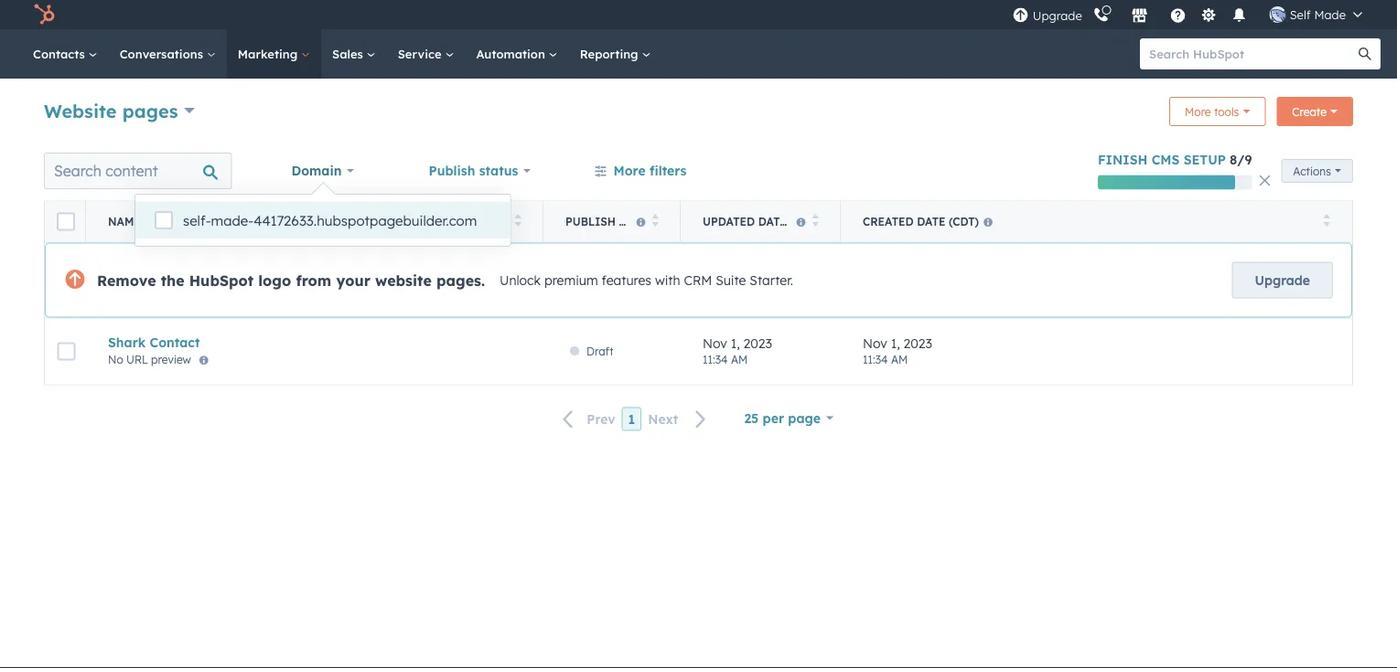 Task type: vqa. For each thing, say whether or not it's contained in the screenshot.
Self Made 'popup button'
yes



Task type: locate. For each thing, give the bounding box(es) containing it.
status inside button
[[619, 215, 661, 229]]

finish cms setup 8 / 9
[[1098, 152, 1252, 168]]

features
[[602, 272, 651, 288]]

press to sort. element inside created date (cdt) "button"
[[1323, 214, 1330, 230]]

press to sort. element left created
[[812, 214, 819, 230]]

0 horizontal spatial 11:34
[[703, 353, 728, 367]]

crm
[[684, 272, 712, 288]]

notifications image
[[1231, 8, 1248, 25]]

/
[[1237, 152, 1245, 168]]

1 vertical spatial more
[[613, 163, 646, 179]]

(cdt) for updated date (cdt)
[[790, 215, 820, 229]]

1 horizontal spatial date
[[917, 215, 946, 229]]

2023 for shark contact was created on nov 1, 2023 at 11:34 am element
[[904, 335, 932, 351]]

publish status inside popup button
[[429, 163, 518, 179]]

press to sort. image for created date (cdt)
[[1323, 214, 1330, 227]]

0 horizontal spatial status
[[479, 163, 518, 179]]

am
[[731, 353, 748, 367], [891, 353, 908, 367]]

pages.
[[436, 271, 485, 290]]

press to sort. element for created date (cdt)
[[1323, 214, 1330, 230]]

status
[[479, 163, 518, 179], [619, 215, 661, 229]]

3 press to sort. element from the left
[[812, 214, 819, 230]]

more for more tools
[[1185, 105, 1211, 118]]

press to sort. element inside name and url button
[[515, 214, 522, 230]]

1 2023 from the left
[[743, 335, 772, 351]]

create button
[[1277, 97, 1353, 126]]

0 horizontal spatial nov 1, 2023 11:34 am
[[703, 335, 772, 367]]

2 1, from the left
[[891, 335, 900, 351]]

more filters button
[[582, 153, 698, 189]]

press to sort. image
[[515, 214, 522, 227], [812, 214, 819, 227], [1323, 214, 1330, 227]]

publish status for publish status popup button
[[429, 163, 518, 179]]

1 horizontal spatial press to sort. image
[[812, 214, 819, 227]]

11:34 inside 'shark contact was updated on nov 1, 2023' element
[[703, 353, 728, 367]]

press to sort. image down actions popup button
[[1323, 214, 1330, 227]]

2023 for 'shark contact was updated on nov 1, 2023' element
[[743, 335, 772, 351]]

page
[[788, 410, 821, 426]]

1 date from the left
[[758, 215, 787, 229]]

2 date from the left
[[917, 215, 946, 229]]

1 vertical spatial url
[[126, 352, 148, 366]]

Search HubSpot search field
[[1140, 38, 1364, 70]]

0 vertical spatial publish
[[429, 163, 475, 179]]

next
[[648, 412, 678, 428]]

url down shark
[[126, 352, 148, 366]]

status for publish status popup button
[[479, 163, 518, 179]]

press to sort. element down more filters
[[652, 214, 659, 230]]

(cdt) for created date (cdt)
[[949, 215, 979, 229]]

2 press to sort. image from the left
[[812, 214, 819, 227]]

self made button
[[1259, 0, 1373, 29]]

publish status button
[[417, 153, 543, 189]]

1 (cdt) from the left
[[790, 215, 820, 229]]

press to sort. element for publish status
[[652, 214, 659, 230]]

and
[[144, 215, 169, 229]]

1 11:34 from the left
[[703, 353, 728, 367]]

press to sort. image for updated date (cdt)
[[812, 214, 819, 227]]

press to sort. element down actions popup button
[[1323, 214, 1330, 230]]

2 (cdt) from the left
[[949, 215, 979, 229]]

0 horizontal spatial publish status
[[429, 163, 518, 179]]

press to sort. element inside publish status button
[[652, 214, 659, 230]]

1 vertical spatial upgrade
[[1255, 272, 1310, 288]]

prev
[[587, 412, 615, 428]]

remove
[[97, 271, 156, 290]]

automation
[[476, 46, 549, 61]]

name and url button
[[86, 202, 543, 242]]

contact
[[150, 335, 200, 351]]

made
[[1314, 7, 1346, 22]]

0 vertical spatial publish status
[[429, 163, 518, 179]]

more inside popup button
[[1185, 105, 1211, 118]]

close image
[[1259, 175, 1270, 186]]

1 horizontal spatial url
[[172, 215, 194, 229]]

status inside popup button
[[479, 163, 518, 179]]

date inside button
[[758, 215, 787, 229]]

0 horizontal spatial more
[[613, 163, 646, 179]]

0 horizontal spatial press to sort. image
[[515, 214, 522, 227]]

publish status inside button
[[565, 215, 661, 229]]

press to sort. element
[[515, 214, 522, 230], [652, 214, 659, 230], [812, 214, 819, 230], [1323, 214, 1330, 230]]

0 horizontal spatial am
[[731, 353, 748, 367]]

publish inside popup button
[[429, 163, 475, 179]]

nov 1, 2023 11:34 am inside shark contact was created on nov 1, 2023 at 11:34 am element
[[863, 335, 932, 367]]

help image
[[1170, 8, 1186, 25]]

date right updated
[[758, 215, 787, 229]]

0 horizontal spatial (cdt)
[[790, 215, 820, 229]]

website pages button
[[44, 97, 195, 124]]

marketing link
[[227, 29, 321, 79]]

1 horizontal spatial 2023
[[904, 335, 932, 351]]

3 press to sort. image from the left
[[1323, 214, 1330, 227]]

created date (cdt)
[[863, 215, 979, 229]]

nov 1, 2023 11:34 am
[[703, 335, 772, 367], [863, 335, 932, 367]]

website
[[44, 99, 117, 122]]

1 horizontal spatial publish status
[[565, 215, 661, 229]]

upgrade
[[1033, 8, 1082, 23], [1255, 272, 1310, 288]]

0 horizontal spatial url
[[126, 352, 148, 366]]

sales
[[332, 46, 367, 61]]

upgrade link
[[1232, 262, 1333, 299]]

1 nov 1, 2023 11:34 am from the left
[[703, 335, 772, 367]]

1 vertical spatial status
[[619, 215, 661, 229]]

url right 'and'
[[172, 215, 194, 229]]

status for publish status button
[[619, 215, 661, 229]]

1 horizontal spatial 1,
[[891, 335, 900, 351]]

press to sort. image for name and url
[[515, 214, 522, 227]]

self made
[[1290, 7, 1346, 22]]

reporting link
[[569, 29, 662, 79]]

0 horizontal spatial publish
[[429, 163, 475, 179]]

(cdt)
[[790, 215, 820, 229], [949, 215, 979, 229]]

1 horizontal spatial status
[[619, 215, 661, 229]]

shark contact was created on nov 1, 2023 at 11:34 am element
[[863, 335, 1330, 368]]

(cdt) right created
[[949, 215, 979, 229]]

name
[[108, 215, 141, 229]]

2 am from the left
[[891, 353, 908, 367]]

0 horizontal spatial 1,
[[731, 335, 740, 351]]

updated
[[703, 215, 755, 229]]

press to sort. element up "unlock"
[[515, 214, 522, 230]]

publish inside button
[[565, 215, 616, 229]]

shark contact was updated on nov 1, 2023 element
[[703, 335, 819, 368]]

menu containing self made
[[1011, 0, 1375, 29]]

created
[[863, 215, 914, 229]]

publish for publish status button
[[565, 215, 616, 229]]

date right created
[[917, 215, 946, 229]]

self-
[[183, 212, 211, 230]]

more left the tools
[[1185, 105, 1211, 118]]

publish
[[429, 163, 475, 179], [565, 215, 616, 229]]

nov 1, 2023 11:34 am for shark contact was created on nov 1, 2023 at 11:34 am element
[[863, 335, 932, 367]]

(cdt) inside 'updated date (cdt)' button
[[790, 215, 820, 229]]

contacts link
[[22, 29, 109, 79]]

actions
[[1293, 164, 1331, 178]]

9
[[1245, 152, 1252, 168]]

1 horizontal spatial more
[[1185, 105, 1211, 118]]

suite
[[716, 272, 746, 288]]

press to sort. image inside name and url button
[[515, 214, 522, 227]]

date inside "button"
[[917, 215, 946, 229]]

more inside button
[[613, 163, 646, 179]]

0 vertical spatial upgrade
[[1033, 8, 1082, 23]]

2023
[[743, 335, 772, 351], [904, 335, 932, 351]]

25 per page button
[[732, 400, 845, 437]]

date
[[758, 215, 787, 229], [917, 215, 946, 229]]

more left filters
[[613, 163, 646, 179]]

marketing
[[238, 46, 301, 61]]

created date (cdt) button
[[841, 202, 1352, 242]]

1 vertical spatial publish
[[565, 215, 616, 229]]

1 vertical spatial publish status
[[565, 215, 661, 229]]

url inside button
[[172, 215, 194, 229]]

2 horizontal spatial press to sort. image
[[1323, 214, 1330, 227]]

1 press to sort. image from the left
[[515, 214, 522, 227]]

draft
[[586, 345, 614, 359]]

(cdt) up starter.
[[790, 215, 820, 229]]

automation link
[[465, 29, 569, 79]]

service
[[398, 46, 445, 61]]

2 11:34 from the left
[[863, 353, 888, 367]]

1 horizontal spatial 11:34
[[863, 353, 888, 367]]

press to sort. image left created
[[812, 214, 819, 227]]

url
[[172, 215, 194, 229], [126, 352, 148, 366]]

calling icon image
[[1093, 7, 1110, 24]]

2 nov 1, 2023 11:34 am from the left
[[863, 335, 932, 367]]

press to sort. image up "unlock"
[[515, 214, 522, 227]]

nov 1, 2023 11:34 am inside 'shark contact was updated on nov 1, 2023' element
[[703, 335, 772, 367]]

press to sort. element for updated date (cdt)
[[812, 214, 819, 230]]

prev button
[[552, 408, 622, 432]]

reporting
[[580, 46, 642, 61]]

updated date (cdt)
[[703, 215, 820, 229]]

menu
[[1011, 0, 1375, 29]]

1 horizontal spatial publish
[[565, 215, 616, 229]]

2 2023 from the left
[[904, 335, 932, 351]]

settings link
[[1197, 5, 1220, 24]]

unlock premium features with crm suite starter.
[[500, 272, 793, 288]]

1 horizontal spatial nov 1, 2023 11:34 am
[[863, 335, 932, 367]]

press to sort. image inside created date (cdt) "button"
[[1323, 214, 1330, 227]]

(cdt) inside created date (cdt) "button"
[[949, 215, 979, 229]]

from
[[296, 271, 331, 290]]

marketplaces image
[[1132, 8, 1148, 25]]

help button
[[1163, 0, 1194, 29]]

press to sort. image inside 'updated date (cdt)' button
[[812, 214, 819, 227]]

0 horizontal spatial 2023
[[743, 335, 772, 351]]

made-
[[211, 212, 254, 230]]

premium
[[544, 272, 598, 288]]

1 am from the left
[[731, 353, 748, 367]]

1 horizontal spatial am
[[891, 353, 908, 367]]

website pages
[[44, 99, 178, 122]]

nov
[[703, 335, 727, 351], [863, 335, 887, 351]]

11:34
[[703, 353, 728, 367], [863, 353, 888, 367]]

1 horizontal spatial nov
[[863, 335, 887, 351]]

0 horizontal spatial nov
[[703, 335, 727, 351]]

0 horizontal spatial upgrade
[[1033, 8, 1082, 23]]

1 press to sort. element from the left
[[515, 214, 522, 230]]

press to sort. element inside 'updated date (cdt)' button
[[812, 214, 819, 230]]

website
[[375, 271, 432, 290]]

hubspot
[[189, 271, 254, 290]]

0 vertical spatial more
[[1185, 105, 1211, 118]]

0 vertical spatial status
[[479, 163, 518, 179]]

2 press to sort. element from the left
[[652, 214, 659, 230]]

1 horizontal spatial (cdt)
[[949, 215, 979, 229]]

self-made-44172633.hubspotpagebuilder.com list box
[[135, 195, 510, 246]]

shark contact link
[[108, 335, 522, 351]]

4 press to sort. element from the left
[[1323, 214, 1330, 230]]

0 vertical spatial url
[[172, 215, 194, 229]]

setup
[[1184, 152, 1226, 168]]

0 horizontal spatial date
[[758, 215, 787, 229]]



Task type: describe. For each thing, give the bounding box(es) containing it.
conversations
[[120, 46, 207, 61]]

1 button
[[622, 408, 642, 432]]

calling icon button
[[1086, 3, 1117, 27]]

shark contact
[[108, 335, 200, 351]]

conversations link
[[109, 29, 227, 79]]

notifications button
[[1224, 0, 1255, 29]]

publish for publish status popup button
[[429, 163, 475, 179]]

finish
[[1098, 152, 1148, 168]]

per
[[763, 410, 784, 426]]

no
[[108, 352, 123, 366]]

press to sort. image
[[652, 214, 659, 227]]

1 nov from the left
[[703, 335, 727, 351]]

1 1, from the left
[[731, 335, 740, 351]]

am inside 'shark contact was updated on nov 1, 2023' element
[[731, 353, 748, 367]]

search button
[[1350, 38, 1381, 70]]

marketplaces button
[[1121, 0, 1159, 29]]

finish cms setup button
[[1098, 152, 1226, 168]]

25 per page
[[744, 410, 821, 426]]

pagination navigation
[[552, 408, 718, 432]]

actions button
[[1281, 159, 1353, 183]]

more tools button
[[1169, 97, 1266, 126]]

shark
[[108, 335, 146, 351]]

cms
[[1152, 152, 1180, 168]]

more tools
[[1185, 105, 1239, 118]]

publish status button
[[543, 202, 681, 242]]

the
[[161, 271, 184, 290]]

remove the hubspot logo from your website pages.
[[97, 271, 485, 290]]

domain
[[291, 163, 342, 179]]

hubspot link
[[22, 4, 69, 26]]

no url preview
[[108, 352, 191, 366]]

unlock
[[500, 272, 541, 288]]

upgrade image
[[1013, 8, 1029, 24]]

next button
[[642, 408, 718, 432]]

domain button
[[279, 153, 366, 189]]

with
[[655, 272, 680, 288]]

more for more filters
[[613, 163, 646, 179]]

ruby anderson image
[[1270, 6, 1286, 23]]

service link
[[387, 29, 465, 79]]

Search content search field
[[44, 153, 232, 189]]

2 nov from the left
[[863, 335, 887, 351]]

settings image
[[1201, 8, 1217, 24]]

finish cms setup progress bar
[[1098, 175, 1235, 190]]

logo
[[258, 271, 291, 290]]

self-made-44172633.hubspotpagebuilder.com
[[183, 212, 477, 230]]

1
[[628, 411, 635, 427]]

updated date (cdt) button
[[681, 202, 841, 242]]

tools
[[1214, 105, 1239, 118]]

starter.
[[750, 272, 793, 288]]

date for updated
[[758, 215, 787, 229]]

nov 1, 2023 11:34 am for 'shark contact was updated on nov 1, 2023' element
[[703, 335, 772, 367]]

self
[[1290, 7, 1311, 22]]

date for created
[[917, 215, 946, 229]]

search image
[[1359, 48, 1372, 60]]

8
[[1230, 152, 1237, 168]]

preview
[[151, 352, 191, 366]]

website pages banner
[[44, 91, 1353, 134]]

contacts
[[33, 46, 88, 61]]

pages
[[122, 99, 178, 122]]

create
[[1292, 105, 1327, 118]]

your
[[336, 271, 371, 290]]

publish status for publish status button
[[565, 215, 661, 229]]

more filters
[[613, 163, 687, 179]]

sales link
[[321, 29, 387, 79]]

25
[[744, 410, 759, 426]]

hubspot image
[[33, 4, 55, 26]]

1 horizontal spatial upgrade
[[1255, 272, 1310, 288]]

name and url
[[108, 215, 194, 229]]

press to sort. element for name and url
[[515, 214, 522, 230]]

filters
[[650, 163, 687, 179]]

44172633.hubspotpagebuilder.com
[[254, 212, 477, 230]]



